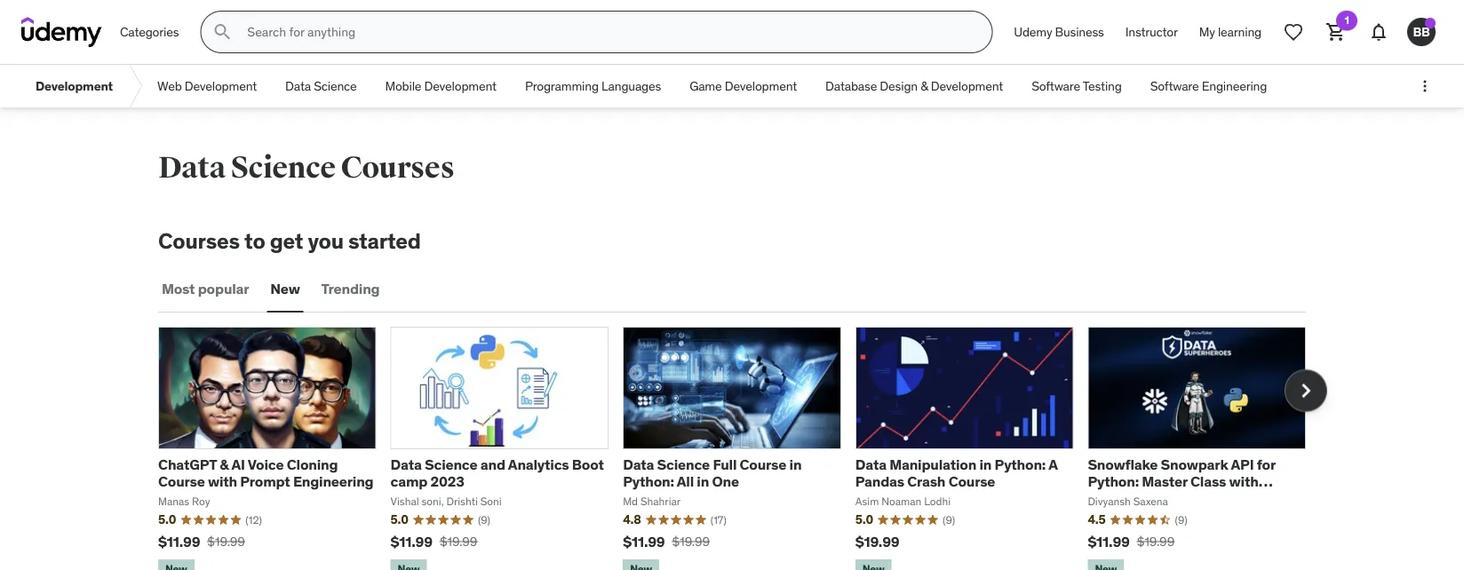 Task type: vqa. For each thing, say whether or not it's contained in the screenshot.
Data inside the Data Manipulation in Python: A Pandas Crash Course
yes



Task type: locate. For each thing, give the bounding box(es) containing it.
1 link
[[1315, 11, 1358, 53]]

life
[[102, 223, 117, 237]]

5 development from the left
[[931, 78, 1004, 94]]

&
[[921, 78, 928, 94], [220, 456, 229, 474]]

to up "the"
[[249, 223, 259, 237]]

voice
[[248, 456, 284, 474]]

design
[[880, 78, 918, 94]]

wishlist image
[[1283, 21, 1305, 43]]

data inside data science and analytics boot camp 2023 vishal soni, drishti soni
[[391, 456, 422, 474]]

to right done
[[245, 228, 265, 254]]

mobile development
[[385, 78, 497, 94]]

software testing
[[1032, 78, 1122, 94]]

next image
[[1292, 377, 1321, 405]]

1 vertical spatial engineering
[[293, 473, 374, 491]]

development right web at the top left of the page
[[185, 78, 257, 94]]

soni,
[[422, 495, 444, 509]]

0 horizontal spatial course
[[158, 473, 205, 491]]

add to cart button
[[51, 323, 240, 362]]

and right numpy
[[147, 276, 166, 291]]

2 horizontal spatial course
[[949, 473, 996, 491]]

learn down 15.5
[[51, 128, 80, 143]]

udemy business link
[[1004, 11, 1115, 53]]

new
[[271, 280, 300, 298]]

bb
[[1414, 24, 1431, 40]]

course inside data science full course in python: all in one
[[740, 456, 787, 474]]

& right design
[[921, 78, 928, 94]]

1 vertical spatial learn
[[77, 276, 105, 291]]

and up soni
[[481, 456, 506, 474]]

1 horizontal spatial software
[[1151, 78, 1199, 94]]

data up vishal
[[391, 456, 422, 474]]

engineering
[[1202, 78, 1268, 94], [293, 473, 374, 491]]

0 horizontal spatial machine
[[77, 292, 119, 306]]

1 horizontal spatial engineering
[[1202, 78, 1268, 94]]

science up drishti
[[425, 456, 478, 474]]

development right game
[[725, 78, 797, 94]]

udemy business
[[1014, 24, 1105, 40]]

how down case
[[137, 238, 157, 253]]

learn down real
[[77, 276, 105, 291]]

hours
[[92, 109, 116, 121]]

analytics
[[508, 456, 569, 474]]

python: left all
[[623, 473, 674, 491]]

2 software from the left
[[1151, 78, 1199, 94]]

how left it
[[168, 276, 189, 291]]

with left prompt
[[208, 473, 237, 491]]

software down instructor link
[[1151, 78, 1199, 94]]

python: left master
[[1088, 473, 1139, 491]]

machine down numpy
[[77, 292, 119, 306]]

science,
[[109, 128, 151, 143]]

database design & development
[[826, 78, 1004, 94]]

data for data manipulation in python: a pandas crash course
[[856, 456, 887, 474]]

development for mobile development
[[424, 78, 497, 94]]

course left ai
[[158, 473, 205, 491]]

and down analysis,
[[209, 144, 227, 158]]

1 horizontal spatial learning
[[122, 292, 166, 306]]

2 horizontal spatial python:
[[1088, 473, 1139, 491]]

4 development from the left
[[725, 78, 797, 94]]

python: inside snowflake snowpark api for python: master class with project
[[1088, 473, 1139, 491]]

9 reviews element
[[478, 513, 491, 528]]

real
[[77, 223, 99, 237]]

how
[[137, 238, 157, 253], [168, 276, 189, 291]]

data inside data manipulation in python: a pandas crash course
[[856, 456, 887, 474]]

data for data science
[[285, 78, 311, 94]]

data inside data science full course in python: all in one
[[623, 456, 654, 474]]

data for data science full course in python: all in one
[[623, 456, 654, 474]]

$19.99
[[440, 534, 478, 550]]

3 development from the left
[[424, 78, 497, 94]]

intelligence)
[[145, 144, 206, 158]]

add to cart
[[113, 334, 178, 350]]

1 horizontal spatial courses
[[341, 149, 455, 186]]

to for cart
[[140, 334, 152, 350]]

project
[[1088, 490, 1136, 508]]

data up data science courses
[[285, 78, 311, 94]]

development up total
[[36, 78, 113, 94]]

in
[[240, 238, 249, 253], [239, 276, 248, 291], [790, 456, 802, 474], [980, 456, 992, 474], [697, 473, 709, 491]]

1 with from the left
[[208, 473, 237, 491]]

1 horizontal spatial course
[[740, 456, 787, 474]]

mobile development link
[[371, 65, 511, 108]]

science left mobile
[[314, 78, 357, 94]]

1 vertical spatial machine
[[77, 292, 119, 306]]

data science and analytics boot camp 2023 vishal soni, drishti soni
[[391, 456, 604, 509]]

testing
[[1083, 78, 1122, 94]]

engineering down 'my learning' link
[[1202, 78, 1268, 94]]

$11.99
[[391, 533, 433, 551]]

& inside 'chatgpt & ai voice cloning course with prompt engineering'
[[220, 456, 229, 474]]

new button
[[267, 268, 304, 311]]

python: inside data science full course in python: all in one
[[623, 473, 674, 491]]

to
[[249, 223, 259, 237], [245, 228, 265, 254], [140, 334, 152, 350]]

0 horizontal spatial &
[[220, 456, 229, 474]]

0 vertical spatial &
[[921, 78, 928, 94]]

0 vertical spatial learning
[[51, 144, 95, 158]]

1 vertical spatial courses
[[158, 228, 240, 254]]

& left ai
[[220, 456, 229, 474]]

0 horizontal spatial with
[[208, 473, 237, 491]]

more subcategory menu links image
[[1417, 77, 1435, 95]]

my learning link
[[1189, 11, 1273, 53]]

game development link
[[676, 65, 812, 108]]

data for data science and analytics boot camp 2023 vishal soni, drishti soni
[[391, 456, 422, 474]]

soni
[[481, 495, 502, 509]]

data down hours
[[82, 128, 106, 143]]

science left full
[[657, 456, 710, 474]]

Search for anything text field
[[244, 17, 971, 47]]

python
[[230, 144, 266, 158]]

data down analysis,
[[158, 149, 226, 186]]

in right manipulation
[[980, 456, 992, 474]]

0 horizontal spatial learning
[[51, 144, 95, 158]]

web development link
[[143, 65, 271, 108]]

software testing link
[[1018, 65, 1137, 108]]

0 vertical spatial machine
[[226, 128, 269, 143]]

1 vertical spatial &
[[220, 456, 229, 474]]

1 horizontal spatial machine
[[226, 128, 269, 143]]

machine inside real life case studies and projects to understand how things are done in the real world learn numpy and how it is used in machine learning
[[77, 292, 119, 306]]

1 vertical spatial learning
[[122, 292, 166, 306]]

beginner
[[125, 109, 164, 121]]

level
[[166, 109, 189, 121]]

data for data science courses
[[158, 149, 226, 186]]

popular
[[198, 280, 249, 298]]

notifications image
[[1369, 21, 1390, 43]]

to left 'cart'
[[140, 334, 152, 350]]

software left testing
[[1032, 78, 1081, 94]]

with
[[208, 473, 237, 491], [1230, 473, 1259, 491]]

data left all
[[623, 456, 654, 474]]

1
[[1345, 13, 1350, 27]]

engineering right prompt
[[293, 473, 374, 491]]

1 software from the left
[[1032, 78, 1081, 94]]

development right mobile
[[424, 78, 497, 94]]

0 horizontal spatial software
[[1032, 78, 1081, 94]]

data manipulation in python: a pandas crash course
[[856, 456, 1058, 491]]

15.5 total hours beginner level learn data science, data analysis, machine learning (artificial intelligence) and python more!
[[51, 109, 269, 174]]

science
[[314, 78, 357, 94], [231, 149, 336, 186], [425, 456, 478, 474], [657, 456, 710, 474]]

courses to get you started
[[158, 228, 421, 254]]

python: left a
[[995, 456, 1046, 474]]

categories
[[120, 24, 179, 40]]

0 horizontal spatial engineering
[[293, 473, 374, 491]]

2 with from the left
[[1230, 473, 1259, 491]]

course
[[740, 456, 787, 474], [158, 473, 205, 491], [949, 473, 996, 491]]

1 horizontal spatial with
[[1230, 473, 1259, 491]]

1 vertical spatial how
[[168, 276, 189, 291]]

2 development from the left
[[185, 78, 257, 94]]

1 horizontal spatial how
[[168, 276, 189, 291]]

0 horizontal spatial python:
[[623, 473, 674, 491]]

trending
[[321, 280, 380, 298]]

and inside the 15.5 total hours beginner level learn data science, data analysis, machine learning (artificial intelligence) and python more!
[[209, 144, 227, 158]]

data left crash
[[856, 456, 887, 474]]

1 horizontal spatial python:
[[995, 456, 1046, 474]]

class
[[1191, 473, 1227, 491]]

(artificial
[[98, 144, 142, 158]]

used
[[212, 276, 236, 291]]

ai
[[232, 456, 245, 474]]

numpy
[[108, 276, 144, 291]]

science inside data science full course in python: all in one
[[657, 456, 710, 474]]

machine inside the 15.5 total hours beginner level learn data science, data analysis, machine learning (artificial intelligence) and python more!
[[226, 128, 269, 143]]

course right full
[[740, 456, 787, 474]]

started
[[348, 228, 421, 254]]

web development
[[157, 78, 257, 94]]

to inside button
[[140, 334, 152, 350]]

shopping cart with 1 item image
[[1326, 21, 1347, 43]]

learning up the more! at left
[[51, 144, 95, 158]]

science inside data science and analytics boot camp 2023 vishal soni, drishti soni
[[425, 456, 478, 474]]

learn inside real life case studies and projects to understand how things are done in the real world learn numpy and how it is used in machine learning
[[77, 276, 105, 291]]

0 vertical spatial how
[[137, 238, 157, 253]]

development right design
[[931, 78, 1004, 94]]

with right the class
[[1230, 473, 1259, 491]]

science for data science
[[314, 78, 357, 94]]

udemy
[[1014, 24, 1053, 40]]

things
[[160, 238, 191, 253]]

game
[[690, 78, 722, 94]]

cloning
[[287, 456, 338, 474]]

data science link
[[271, 65, 371, 108]]

python: inside data manipulation in python: a pandas crash course
[[995, 456, 1046, 474]]

0 vertical spatial learn
[[51, 128, 80, 143]]

bb link
[[1401, 11, 1443, 53]]

crash
[[908, 473, 946, 491]]

software for software testing
[[1032, 78, 1081, 94]]

(9)
[[478, 513, 491, 527]]

machine up python
[[226, 128, 269, 143]]

learning down numpy
[[122, 292, 166, 306]]

science for data science courses
[[231, 149, 336, 186]]

one
[[712, 473, 739, 491]]

courses
[[341, 149, 455, 186], [158, 228, 240, 254]]

course right crash
[[949, 473, 996, 491]]

software
[[1032, 78, 1081, 94], [1151, 78, 1199, 94]]

science up get
[[231, 149, 336, 186]]

to inside real life case studies and projects to understand how things are done in the real world learn numpy and how it is used in machine learning
[[249, 223, 259, 237]]

0 vertical spatial engineering
[[1202, 78, 1268, 94]]



Task type: describe. For each thing, give the bounding box(es) containing it.
udemy image
[[21, 17, 102, 47]]

to for get
[[245, 228, 265, 254]]

instructor link
[[1115, 11, 1189, 53]]

0 horizontal spatial how
[[137, 238, 157, 253]]

my learning
[[1200, 24, 1262, 40]]

add
[[113, 334, 137, 350]]

manipulation
[[890, 456, 977, 474]]

analysis,
[[180, 128, 224, 143]]

more!
[[51, 160, 80, 174]]

web
[[157, 78, 182, 94]]

with inside snowflake snowpark api for python: master class with project
[[1230, 473, 1259, 491]]

most popular button
[[158, 268, 253, 311]]

real
[[77, 254, 95, 269]]

science for data science full course in python: all in one
[[657, 456, 710, 474]]

boot
[[572, 456, 604, 474]]

data up intelligence)
[[154, 128, 178, 143]]

you
[[308, 228, 344, 254]]

total
[[70, 109, 90, 121]]

development for game development
[[725, 78, 797, 94]]

course inside data manipulation in python: a pandas crash course
[[949, 473, 996, 491]]

5.0
[[391, 512, 409, 528]]

drishti
[[447, 495, 478, 509]]

1 development from the left
[[36, 78, 113, 94]]

data manipulation in python: a pandas crash course link
[[856, 456, 1058, 491]]

with inside 'chatgpt & ai voice cloning course with prompt engineering'
[[208, 473, 237, 491]]

submit search image
[[212, 21, 233, 43]]

a
[[1049, 456, 1058, 474]]

course inside 'chatgpt & ai voice cloning course with prompt engineering'
[[158, 473, 205, 491]]

prompt
[[240, 473, 290, 491]]

learning inside the 15.5 total hours beginner level learn data science, data analysis, machine learning (artificial intelligence) and python more!
[[51, 144, 95, 158]]

studies
[[146, 223, 182, 237]]

1 horizontal spatial &
[[921, 78, 928, 94]]

in inside data manipulation in python: a pandas crash course
[[980, 456, 992, 474]]

languages
[[602, 78, 661, 94]]

business
[[1056, 24, 1105, 40]]

snowflake
[[1088, 456, 1158, 474]]

cart
[[155, 334, 178, 350]]

are
[[194, 238, 210, 253]]

$11.99 $19.99
[[391, 533, 478, 551]]

done
[[212, 238, 238, 253]]

chatgpt & ai voice cloning course with prompt engineering
[[158, 456, 374, 491]]

engineering inside 'chatgpt & ai voice cloning course with prompt engineering'
[[293, 473, 374, 491]]

in right full
[[790, 456, 802, 474]]

all
[[677, 473, 694, 491]]

most popular
[[162, 280, 249, 298]]

in right used
[[239, 276, 248, 291]]

for
[[1257, 456, 1276, 474]]

snowpark
[[1161, 456, 1229, 474]]

carousel element
[[158, 327, 1328, 571]]

pandas
[[856, 473, 905, 491]]

projects
[[206, 223, 247, 237]]

programming languages
[[525, 78, 661, 94]]

software engineering link
[[1137, 65, 1282, 108]]

mobile
[[385, 78, 422, 94]]

most
[[162, 280, 195, 298]]

chatgpt & ai voice cloning course with prompt engineering link
[[158, 456, 374, 491]]

api
[[1232, 456, 1255, 474]]

get
[[270, 228, 303, 254]]

world
[[98, 254, 126, 269]]

0 vertical spatial courses
[[341, 149, 455, 186]]

the
[[252, 238, 268, 253]]

wishlist image
[[256, 333, 275, 352]]

real life case studies and projects to understand how things are done in the real world learn numpy and how it is used in machine learning
[[77, 223, 268, 306]]

development link
[[21, 65, 127, 108]]

programming languages link
[[511, 65, 676, 108]]

snowflake snowpark api for python: master class with project link
[[1088, 456, 1276, 508]]

understand
[[77, 238, 134, 253]]

learning
[[1218, 24, 1262, 40]]

data science and analytics boot camp 2023 link
[[391, 456, 604, 491]]

trending button
[[318, 268, 383, 311]]

and inside data science and analytics boot camp 2023 vishal soni, drishti soni
[[481, 456, 506, 474]]

development for web development
[[185, 78, 257, 94]]

instructor
[[1126, 24, 1178, 40]]

case
[[120, 223, 143, 237]]

vishal
[[391, 495, 419, 509]]

learning inside real life case studies and projects to understand how things are done in the real world learn numpy and how it is used in machine learning
[[122, 292, 166, 306]]

you have alerts image
[[1426, 18, 1436, 28]]

in left "the"
[[240, 238, 249, 253]]

is
[[201, 276, 209, 291]]

database
[[826, 78, 877, 94]]

arrow pointing to subcategory menu links image
[[127, 65, 143, 108]]

and up are at the top of page
[[185, 223, 203, 237]]

full
[[713, 456, 737, 474]]

0 horizontal spatial courses
[[158, 228, 240, 254]]

it
[[192, 276, 199, 291]]

software for software engineering
[[1151, 78, 1199, 94]]

master
[[1142, 473, 1188, 491]]

learn inside the 15.5 total hours beginner level learn data science, data analysis, machine learning (artificial intelligence) and python more!
[[51, 128, 80, 143]]

chatgpt
[[158, 456, 217, 474]]

2023
[[431, 473, 465, 491]]

data science full course in python: all in one
[[623, 456, 802, 491]]

15.5
[[51, 109, 68, 121]]

in right all
[[697, 473, 709, 491]]

science for data science and analytics boot camp 2023 vishal soni, drishti soni
[[425, 456, 478, 474]]



